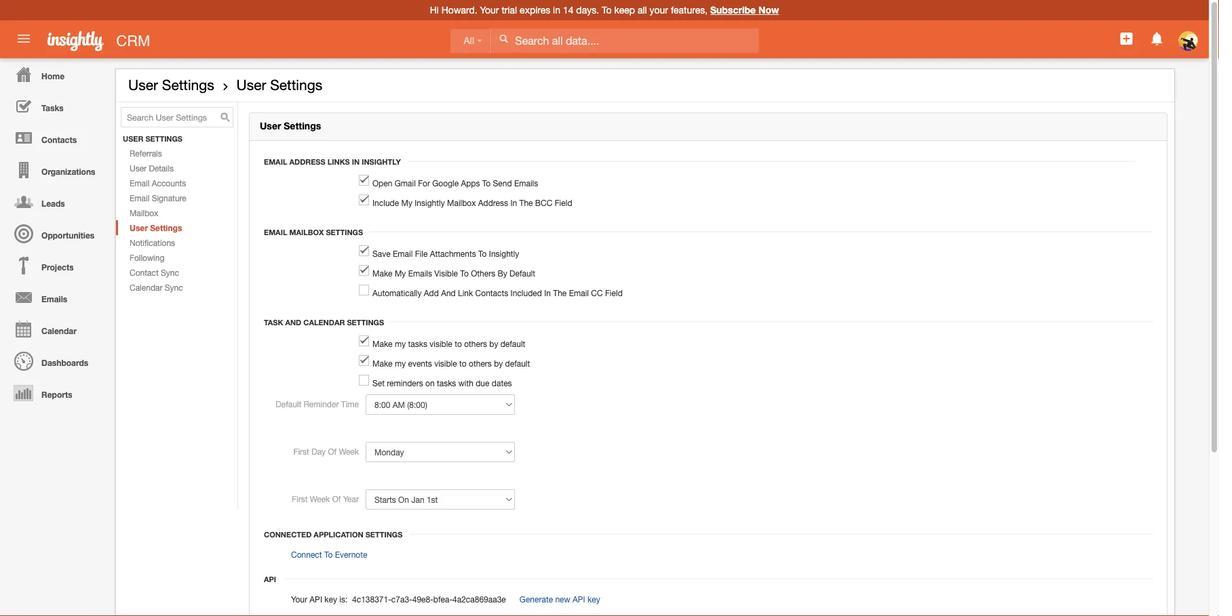Task type: locate. For each thing, give the bounding box(es) containing it.
1 vertical spatial others
[[469, 359, 492, 368]]

1 vertical spatial my
[[395, 269, 406, 278]]

emails up calendar 'link'
[[41, 294, 67, 304]]

the left 'bcc' on the left top of page
[[519, 198, 533, 208]]

in
[[352, 157, 360, 166], [511, 198, 517, 208], [544, 288, 551, 298]]

0 horizontal spatial week
[[310, 495, 330, 504]]

white image
[[499, 34, 508, 43]]

mailbox inside user settings referrals user details email accounts email signature mailbox user settings notifications following contact sync calendar sync
[[130, 208, 158, 218]]

0 horizontal spatial emails
[[41, 294, 67, 304]]

address down send in the top left of the page
[[478, 198, 508, 208]]

first up connected
[[292, 495, 308, 504]]

1 vertical spatial and
[[285, 318, 301, 327]]

by
[[489, 339, 498, 349], [494, 359, 503, 368]]

reminder
[[304, 400, 339, 409]]

0 horizontal spatial insightly
[[362, 157, 401, 166]]

connect to evernote link
[[291, 550, 367, 560]]

1 vertical spatial make
[[373, 339, 393, 349]]

1 vertical spatial of
[[332, 495, 341, 504]]

0 vertical spatial default
[[501, 339, 525, 349]]

in
[[553, 4, 560, 16]]

2 horizontal spatial api
[[573, 595, 585, 605]]

email address links in insightly
[[264, 157, 401, 166]]

field
[[555, 198, 572, 208], [605, 288, 623, 298]]

1 vertical spatial sync
[[165, 283, 183, 292]]

1 horizontal spatial api
[[310, 595, 322, 605]]

to up others at the top
[[478, 249, 487, 259]]

navigation
[[0, 58, 109, 409]]

0 vertical spatial my
[[401, 198, 412, 208]]

tasks
[[408, 339, 427, 349], [437, 379, 456, 388]]

tasks up events on the bottom left of the page
[[408, 339, 427, 349]]

1 vertical spatial visible
[[434, 359, 457, 368]]

to right visible
[[460, 269, 469, 278]]

1 horizontal spatial calendar
[[130, 283, 162, 292]]

mailbox link
[[116, 206, 237, 221]]

insightly
[[362, 157, 401, 166], [415, 198, 445, 208], [489, 249, 519, 259]]

0 vertical spatial to
[[455, 339, 462, 349]]

field right 'bcc' on the left top of page
[[555, 198, 572, 208]]

calendar sync link
[[116, 280, 237, 295]]

None checkbox
[[359, 195, 369, 206], [359, 336, 369, 347], [359, 356, 369, 366], [359, 195, 369, 206], [359, 336, 369, 347], [359, 356, 369, 366]]

and right the task
[[285, 318, 301, 327]]

tasks right on
[[437, 379, 456, 388]]

week left year
[[310, 495, 330, 504]]

2 horizontal spatial insightly
[[489, 249, 519, 259]]

1 horizontal spatial address
[[478, 198, 508, 208]]

week right day
[[339, 447, 359, 457]]

user settings
[[128, 77, 214, 93], [236, 77, 322, 93], [260, 120, 321, 132]]

my for events
[[395, 359, 406, 368]]

your api key is: 4c138371-c7a3-49e8-bfea-4a2ca869aa3e
[[291, 595, 506, 605]]

to
[[602, 4, 612, 16], [482, 179, 491, 188], [478, 249, 487, 259], [460, 269, 469, 278], [324, 550, 333, 560]]

attachments
[[430, 249, 476, 259]]

1 vertical spatial week
[[310, 495, 330, 504]]

settings
[[162, 77, 214, 93], [270, 77, 322, 93], [284, 120, 321, 132], [150, 223, 182, 233], [326, 228, 363, 237], [347, 318, 384, 327], [366, 531, 403, 539]]

0 horizontal spatial your
[[291, 595, 307, 605]]

settings
[[145, 135, 183, 144]]

0 vertical spatial my
[[395, 339, 406, 349]]

now
[[759, 4, 779, 16]]

my up reminders
[[395, 339, 406, 349]]

in down send in the top left of the page
[[511, 198, 517, 208]]

1 vertical spatial your
[[291, 595, 307, 605]]

emails right send in the top left of the page
[[514, 179, 538, 188]]

0 vertical spatial mailbox
[[447, 198, 476, 208]]

1 horizontal spatial key
[[588, 595, 600, 605]]

notifications link
[[116, 235, 237, 250]]

to up make my events visible to others by default
[[455, 339, 462, 349]]

in right links
[[352, 157, 360, 166]]

1 vertical spatial the
[[553, 288, 567, 298]]

due
[[476, 379, 490, 388]]

and right "add"
[[441, 288, 456, 298]]

1 horizontal spatial tasks
[[437, 379, 456, 388]]

my
[[395, 339, 406, 349], [395, 359, 406, 368]]

key
[[325, 595, 337, 605], [588, 595, 600, 605]]

0 vertical spatial by
[[489, 339, 498, 349]]

my left events on the bottom left of the page
[[395, 359, 406, 368]]

address left links
[[289, 157, 325, 166]]

contact sync link
[[116, 265, 237, 280]]

default reminder time
[[276, 400, 359, 409]]

key left is:
[[325, 595, 337, 605]]

1 horizontal spatial insightly
[[415, 198, 445, 208]]

email accounts link
[[116, 176, 237, 191]]

notifications image
[[1149, 31, 1165, 47]]

0 horizontal spatial address
[[289, 157, 325, 166]]

None checkbox
[[359, 175, 369, 186], [359, 246, 369, 257], [359, 265, 369, 276], [359, 285, 369, 296], [359, 375, 369, 386], [359, 175, 369, 186], [359, 246, 369, 257], [359, 265, 369, 276], [359, 285, 369, 296], [359, 375, 369, 386]]

your left is:
[[291, 595, 307, 605]]

api down connected
[[264, 575, 276, 584]]

your
[[480, 4, 499, 16], [291, 595, 307, 605]]

of left year
[[332, 495, 341, 504]]

field right cc
[[605, 288, 623, 298]]

calendar right the task
[[303, 318, 345, 327]]

emails
[[514, 179, 538, 188], [408, 269, 432, 278], [41, 294, 67, 304]]

0 horizontal spatial mailbox
[[130, 208, 158, 218]]

of for year
[[332, 495, 341, 504]]

1 vertical spatial by
[[494, 359, 503, 368]]

open
[[373, 179, 392, 188]]

0 vertical spatial tasks
[[408, 339, 427, 349]]

user details link
[[116, 161, 237, 176]]

2 horizontal spatial mailbox
[[447, 198, 476, 208]]

0 horizontal spatial calendar
[[41, 326, 77, 336]]

visible
[[430, 339, 452, 349], [434, 359, 457, 368]]

0 vertical spatial week
[[339, 447, 359, 457]]

default for make my tasks visible to others by default
[[501, 339, 525, 349]]

2 horizontal spatial in
[[544, 288, 551, 298]]

1 horizontal spatial in
[[511, 198, 517, 208]]

key right new
[[588, 595, 600, 605]]

contacts up the organizations link
[[41, 135, 77, 145]]

1 vertical spatial mailbox
[[130, 208, 158, 218]]

0 horizontal spatial in
[[352, 157, 360, 166]]

to right apps
[[482, 179, 491, 188]]

evernote
[[335, 550, 367, 560]]

year
[[343, 495, 359, 504]]

my up automatically
[[395, 269, 406, 278]]

the
[[519, 198, 533, 208], [553, 288, 567, 298]]

contacts
[[41, 135, 77, 145], [475, 288, 508, 298]]

0 vertical spatial first
[[294, 447, 309, 457]]

organizations link
[[3, 154, 109, 186]]

to down connected application settings
[[324, 550, 333, 560]]

2 vertical spatial emails
[[41, 294, 67, 304]]

task
[[264, 318, 283, 327]]

2 my from the top
[[395, 359, 406, 368]]

make my tasks visible to others by default
[[373, 339, 525, 349]]

1 my from the top
[[395, 339, 406, 349]]

default
[[501, 339, 525, 349], [505, 359, 530, 368]]

0 vertical spatial visible
[[430, 339, 452, 349]]

sync down contact sync link
[[165, 283, 183, 292]]

visible up make my events visible to others by default
[[430, 339, 452, 349]]

0 vertical spatial address
[[289, 157, 325, 166]]

make for make my emails visible to others by default
[[373, 269, 393, 278]]

visible down make my tasks visible to others by default
[[434, 359, 457, 368]]

contacts link
[[3, 122, 109, 154]]

1 vertical spatial tasks
[[437, 379, 456, 388]]

reports
[[41, 390, 72, 400]]

others
[[471, 269, 495, 278]]

1 horizontal spatial default
[[510, 269, 535, 278]]

calendar up dashboards link
[[41, 326, 77, 336]]

1 make from the top
[[373, 269, 393, 278]]

insightly down the for
[[415, 198, 445, 208]]

to up the "with"
[[459, 359, 467, 368]]

insightly up "by" at the top of page
[[489, 249, 519, 259]]

all
[[638, 4, 647, 16]]

sync down following link
[[161, 268, 179, 278]]

and
[[441, 288, 456, 298], [285, 318, 301, 327]]

opportunities
[[41, 231, 95, 240]]

api
[[264, 575, 276, 584], [310, 595, 322, 605], [573, 595, 585, 605]]

bfea-
[[433, 595, 453, 605]]

apps
[[461, 179, 480, 188]]

1 vertical spatial insightly
[[415, 198, 445, 208]]

default right "by" at the top of page
[[510, 269, 535, 278]]

1 horizontal spatial week
[[339, 447, 359, 457]]

email
[[264, 157, 287, 166], [130, 179, 150, 188], [130, 193, 150, 203], [264, 228, 287, 237], [393, 249, 413, 259], [569, 288, 589, 298]]

1 horizontal spatial contacts
[[475, 288, 508, 298]]

contacts down others at the top
[[475, 288, 508, 298]]

first left day
[[294, 447, 309, 457]]

your left trial
[[480, 4, 499, 16]]

api right new
[[573, 595, 585, 605]]

0 vertical spatial of
[[328, 447, 337, 457]]

to
[[455, 339, 462, 349], [459, 359, 467, 368]]

0 horizontal spatial tasks
[[408, 339, 427, 349]]

my
[[401, 198, 412, 208], [395, 269, 406, 278]]

0 horizontal spatial and
[[285, 318, 301, 327]]

2 vertical spatial mailbox
[[289, 228, 324, 237]]

save
[[373, 249, 391, 259]]

my for include
[[401, 198, 412, 208]]

2 horizontal spatial emails
[[514, 179, 538, 188]]

Search User Settings text field
[[121, 107, 233, 128]]

in right included
[[544, 288, 551, 298]]

make
[[373, 269, 393, 278], [373, 339, 393, 349], [373, 359, 393, 368]]

1 vertical spatial address
[[478, 198, 508, 208]]

of
[[328, 447, 337, 457], [332, 495, 341, 504]]

task and calendar settings
[[264, 318, 384, 327]]

others up due
[[469, 359, 492, 368]]

following
[[130, 253, 164, 263]]

0 vertical spatial others
[[464, 339, 487, 349]]

day
[[312, 447, 326, 457]]

0 vertical spatial the
[[519, 198, 533, 208]]

3 make from the top
[[373, 359, 393, 368]]

1 vertical spatial to
[[459, 359, 467, 368]]

emails down file
[[408, 269, 432, 278]]

new
[[555, 595, 570, 605]]

0 vertical spatial your
[[480, 4, 499, 16]]

first day of week
[[294, 447, 359, 457]]

2 vertical spatial insightly
[[489, 249, 519, 259]]

api left is:
[[310, 595, 322, 605]]

calendar down contact at left
[[130, 283, 162, 292]]

0 horizontal spatial api
[[264, 575, 276, 584]]

0 vertical spatial field
[[555, 198, 572, 208]]

my down gmail
[[401, 198, 412, 208]]

the right included
[[553, 288, 567, 298]]

features,
[[671, 4, 708, 16]]

0 horizontal spatial default
[[276, 400, 301, 409]]

signature
[[152, 193, 186, 203]]

days.
[[576, 4, 599, 16]]

user
[[123, 135, 143, 144]]

0 horizontal spatial key
[[325, 595, 337, 605]]

1 vertical spatial default
[[505, 359, 530, 368]]

1 horizontal spatial mailbox
[[289, 228, 324, 237]]

of right day
[[328, 447, 337, 457]]

0 vertical spatial make
[[373, 269, 393, 278]]

1 vertical spatial in
[[511, 198, 517, 208]]

2 make from the top
[[373, 339, 393, 349]]

first for first week of year
[[292, 495, 308, 504]]

open gmail for google apps to send emails
[[373, 179, 538, 188]]

make for make my events visible to others by default
[[373, 359, 393, 368]]

insightly up open
[[362, 157, 401, 166]]

1 vertical spatial field
[[605, 288, 623, 298]]

1 horizontal spatial the
[[553, 288, 567, 298]]

default left reminder
[[276, 400, 301, 409]]

automatically add and link contacts included in the email cc field
[[373, 288, 623, 298]]

1 horizontal spatial and
[[441, 288, 456, 298]]

0 vertical spatial contacts
[[41, 135, 77, 145]]

others up make my events visible to others by default
[[464, 339, 487, 349]]

1 vertical spatial emails
[[408, 269, 432, 278]]

add
[[424, 288, 439, 298]]

1 vertical spatial first
[[292, 495, 308, 504]]

1 horizontal spatial field
[[605, 288, 623, 298]]

visible
[[435, 269, 458, 278]]

2 vertical spatial make
[[373, 359, 393, 368]]

0 horizontal spatial field
[[555, 198, 572, 208]]

referrals
[[130, 149, 162, 158]]

1 vertical spatial my
[[395, 359, 406, 368]]

others for events
[[469, 359, 492, 368]]



Task type: vqa. For each thing, say whether or not it's contained in the screenshot.
AM for 2:00 AM
no



Task type: describe. For each thing, give the bounding box(es) containing it.
email signature link
[[116, 191, 237, 206]]

49e8-
[[412, 595, 433, 605]]

emails link
[[3, 282, 109, 313]]

reports link
[[3, 377, 109, 409]]

first week of year
[[292, 495, 359, 504]]

generate new api key link
[[520, 595, 600, 605]]

2 key from the left
[[588, 595, 600, 605]]

email mailbox settings
[[264, 228, 363, 237]]

tasks link
[[3, 90, 109, 122]]

4a2ca869aa3e
[[453, 595, 506, 605]]

with
[[458, 379, 474, 388]]

include my insightly mailbox address in the bcc field
[[373, 198, 572, 208]]

my for tasks
[[395, 339, 406, 349]]

settings inside user settings referrals user details email accounts email signature mailbox user settings notifications following contact sync calendar sync
[[150, 223, 182, 233]]

dates
[[492, 379, 512, 388]]

make for make my tasks visible to others by default
[[373, 339, 393, 349]]

user settings referrals user details email accounts email signature mailbox user settings notifications following contact sync calendar sync
[[123, 135, 186, 292]]

trial
[[502, 4, 517, 16]]

0 horizontal spatial the
[[519, 198, 533, 208]]

opportunities link
[[3, 218, 109, 250]]

14
[[563, 4, 574, 16]]

your
[[650, 4, 668, 16]]

referrals link
[[116, 146, 237, 161]]

dashboards link
[[3, 345, 109, 377]]

connect
[[291, 550, 322, 560]]

link
[[458, 288, 473, 298]]

crm
[[116, 32, 150, 49]]

tasks
[[41, 103, 64, 113]]

default for make my events visible to others by default
[[505, 359, 530, 368]]

by
[[498, 269, 507, 278]]

include
[[373, 198, 399, 208]]

leads
[[41, 199, 65, 208]]

0 vertical spatial and
[[441, 288, 456, 298]]

navigation containing home
[[0, 58, 109, 409]]

included
[[511, 288, 542, 298]]

notifications
[[130, 238, 175, 248]]

Search all data.... text field
[[491, 28, 759, 53]]

expires
[[520, 4, 550, 16]]

all link
[[450, 29, 491, 53]]

to for events
[[459, 359, 467, 368]]

visible for tasks
[[430, 339, 452, 349]]

by for make my tasks visible to others by default
[[489, 339, 498, 349]]

c7a3-
[[391, 595, 412, 605]]

calendar inside user settings referrals user details email accounts email signature mailbox user settings notifications following contact sync calendar sync
[[130, 283, 162, 292]]

send
[[493, 179, 512, 188]]

4c138371-
[[352, 595, 391, 605]]

0 vertical spatial sync
[[161, 268, 179, 278]]

by for make my events visible to others by default
[[494, 359, 503, 368]]

leads link
[[3, 186, 109, 218]]

0 vertical spatial insightly
[[362, 157, 401, 166]]

make my events visible to others by default
[[373, 359, 530, 368]]

contact
[[130, 268, 159, 278]]

set reminders on tasks with due dates
[[373, 379, 512, 388]]

organizations
[[41, 167, 95, 176]]

subscribe
[[710, 4, 756, 16]]

to for tasks
[[455, 339, 462, 349]]

reminders
[[387, 379, 423, 388]]

on
[[425, 379, 435, 388]]

generate
[[520, 595, 553, 605]]

visible for events
[[434, 359, 457, 368]]

links
[[328, 157, 350, 166]]

application
[[314, 531, 363, 539]]

1 horizontal spatial your
[[480, 4, 499, 16]]

google
[[432, 179, 459, 188]]

generate new api key
[[520, 595, 600, 605]]

projects
[[41, 263, 74, 272]]

accounts
[[152, 179, 186, 188]]

1 vertical spatial contacts
[[475, 288, 508, 298]]

time
[[341, 400, 359, 409]]

first for first day of week
[[294, 447, 309, 457]]

events
[[408, 359, 432, 368]]

connected
[[264, 531, 312, 539]]

home
[[41, 71, 64, 81]]

subscribe now link
[[710, 4, 779, 16]]

for
[[418, 179, 430, 188]]

hi howard. your trial expires in 14 days. to keep all your features, subscribe now
[[430, 4, 779, 16]]

1 key from the left
[[325, 595, 337, 605]]

keep
[[614, 4, 635, 16]]

cc
[[591, 288, 603, 298]]

to left keep
[[602, 4, 612, 16]]

my for make
[[395, 269, 406, 278]]

hi
[[430, 4, 439, 16]]

1 horizontal spatial emails
[[408, 269, 432, 278]]

automatically
[[373, 288, 422, 298]]

calendar inside 'link'
[[41, 326, 77, 336]]

0 vertical spatial in
[[352, 157, 360, 166]]

bcc
[[535, 198, 553, 208]]

of for week
[[328, 447, 337, 457]]

file
[[415, 249, 428, 259]]

0 vertical spatial default
[[510, 269, 535, 278]]

2 vertical spatial in
[[544, 288, 551, 298]]

following link
[[116, 250, 237, 265]]

2 horizontal spatial calendar
[[303, 318, 345, 327]]

0 horizontal spatial contacts
[[41, 135, 77, 145]]

connect to evernote
[[291, 550, 367, 560]]

1 vertical spatial default
[[276, 400, 301, 409]]

make my emails visible to others by default
[[373, 269, 535, 278]]

connected application settings
[[264, 531, 403, 539]]

all
[[464, 36, 474, 46]]

is:
[[339, 595, 348, 605]]

save email file attachments to insightly
[[373, 249, 519, 259]]

gmail
[[395, 179, 416, 188]]

others for tasks
[[464, 339, 487, 349]]

0 vertical spatial emails
[[514, 179, 538, 188]]



